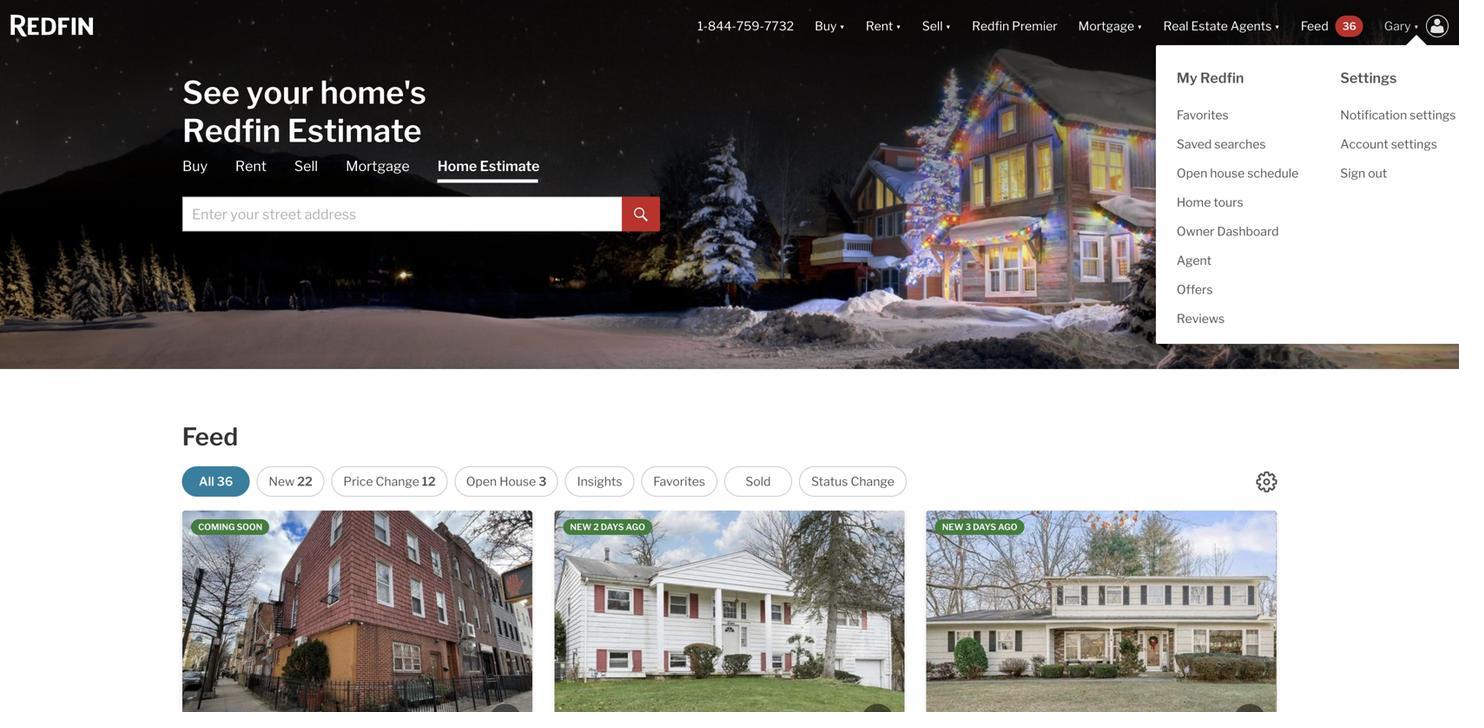 Task type: vqa. For each thing, say whether or not it's contained in the screenshot.
ESTIMATE in "link"
yes



Task type: locate. For each thing, give the bounding box(es) containing it.
Insights radio
[[565, 467, 635, 497]]

▾ right agents
[[1275, 19, 1281, 33]]

change left the 12
[[376, 474, 420, 489]]

change
[[376, 474, 420, 489], [851, 474, 895, 489]]

status
[[812, 474, 848, 489]]

▾ right the rent ▾
[[946, 19, 952, 33]]

mortgage up enter your street address search field on the top left of the page
[[346, 158, 410, 175]]

open house 3
[[466, 474, 547, 489]]

redfin right my
[[1201, 70, 1245, 86]]

photo of 7 yorkshire dr, suffern, ny 10901 image
[[555, 511, 905, 712], [905, 511, 1255, 712]]

option group containing all
[[182, 467, 907, 497]]

0 horizontal spatial redfin
[[182, 112, 281, 150]]

sell ▾
[[923, 19, 952, 33]]

0 vertical spatial mortgage
[[1079, 19, 1135, 33]]

home's
[[320, 73, 427, 112]]

0 horizontal spatial open
[[466, 474, 497, 489]]

sell inside dropdown button
[[923, 19, 943, 33]]

favorites for favorites option at the bottom left
[[654, 474, 706, 489]]

rent inside rent ▾ dropdown button
[[866, 19, 894, 33]]

1 horizontal spatial home
[[1177, 195, 1212, 210]]

favorites inside "link"
[[1177, 108, 1229, 123]]

owner dashboard
[[1177, 224, 1279, 239]]

mortgage link
[[346, 157, 410, 176]]

sell down the see your home's redfin estimate
[[294, 158, 318, 175]]

tab list
[[182, 157, 660, 232]]

0 horizontal spatial ago
[[626, 522, 645, 533]]

0 horizontal spatial sell
[[294, 158, 318, 175]]

new 3 days ago
[[943, 522, 1018, 533]]

1 horizontal spatial buy
[[815, 19, 837, 33]]

home up owner
[[1177, 195, 1212, 210]]

rent
[[866, 19, 894, 33], [235, 158, 267, 175]]

1 new from the left
[[570, 522, 592, 533]]

0 vertical spatial favorites
[[1177, 108, 1229, 123]]

favorites link
[[1156, 101, 1320, 130]]

change right status at bottom right
[[851, 474, 895, 489]]

0 horizontal spatial days
[[601, 522, 624, 533]]

3 ▾ from the left
[[946, 19, 952, 33]]

1 vertical spatial feed
[[182, 422, 238, 452]]

new
[[570, 522, 592, 533], [943, 522, 964, 533]]

▾ for rent ▾
[[896, 19, 902, 33]]

favorites
[[1177, 108, 1229, 123], [654, 474, 706, 489]]

feed right agents
[[1301, 19, 1329, 33]]

0 horizontal spatial 3
[[539, 474, 547, 489]]

real estate agents ▾ link
[[1164, 0, 1281, 52]]

1 vertical spatial estimate
[[480, 158, 540, 175]]

22
[[297, 474, 313, 489]]

mortgage
[[1079, 19, 1135, 33], [346, 158, 410, 175]]

sell link
[[294, 157, 318, 176]]

▾ inside buy ▾ dropdown button
[[840, 19, 845, 33]]

house
[[500, 474, 536, 489]]

▾ for mortgage ▾
[[1137, 19, 1143, 33]]

0 vertical spatial home
[[438, 158, 477, 175]]

redfin
[[972, 19, 1010, 33], [1201, 70, 1245, 86], [182, 112, 281, 150]]

0 vertical spatial 3
[[539, 474, 547, 489]]

1-
[[698, 19, 708, 33]]

1 horizontal spatial rent
[[866, 19, 894, 33]]

1 horizontal spatial sell
[[923, 19, 943, 33]]

redfin inside the see your home's redfin estimate
[[182, 112, 281, 150]]

settings
[[1410, 108, 1457, 123], [1392, 137, 1438, 152]]

soon
[[237, 522, 263, 533]]

36 left gary
[[1343, 20, 1357, 32]]

0 vertical spatial estimate
[[287, 112, 422, 150]]

0 vertical spatial open
[[1177, 166, 1208, 181]]

rent left sell link
[[235, 158, 267, 175]]

redfin left premier
[[972, 19, 1010, 33]]

1 photo of 1 astri ct, suffern, ny 10901 image from the left
[[927, 511, 1277, 712]]

▾ inside sell ▾ dropdown button
[[946, 19, 952, 33]]

1 horizontal spatial redfin
[[972, 19, 1010, 33]]

1 horizontal spatial ago
[[998, 522, 1018, 533]]

feed
[[1301, 19, 1329, 33], [182, 422, 238, 452]]

1 vertical spatial buy
[[182, 158, 208, 175]]

open left house
[[466, 474, 497, 489]]

0 vertical spatial 36
[[1343, 20, 1357, 32]]

7732
[[765, 19, 794, 33]]

2 vertical spatial redfin
[[182, 112, 281, 150]]

buy right 7732
[[815, 19, 837, 33]]

▾ inside real estate agents ▾ "link"
[[1275, 19, 1281, 33]]

▾ left the rent ▾
[[840, 19, 845, 33]]

account
[[1341, 137, 1389, 152]]

1 horizontal spatial days
[[973, 522, 997, 533]]

new 2 days ago
[[570, 522, 645, 533]]

mortgage for mortgage ▾
[[1079, 19, 1135, 33]]

reviews
[[1177, 311, 1225, 326]]

1 vertical spatial mortgage
[[346, 158, 410, 175]]

settings down notification settings
[[1392, 137, 1438, 152]]

1 horizontal spatial feed
[[1301, 19, 1329, 33]]

2 change from the left
[[851, 474, 895, 489]]

2 ago from the left
[[998, 522, 1018, 533]]

sell
[[923, 19, 943, 33], [294, 158, 318, 175]]

ago for new 2 days ago
[[626, 522, 645, 533]]

buy left rent link
[[182, 158, 208, 175]]

1 change from the left
[[376, 474, 420, 489]]

owner
[[1177, 224, 1215, 239]]

0 vertical spatial sell
[[923, 19, 943, 33]]

sell for sell
[[294, 158, 318, 175]]

searches
[[1215, 137, 1266, 152]]

0 horizontal spatial change
[[376, 474, 420, 489]]

0 horizontal spatial home
[[438, 158, 477, 175]]

buy ▾ button
[[805, 0, 856, 52]]

1 ago from the left
[[626, 522, 645, 533]]

see
[[182, 73, 240, 112]]

open down saved
[[1177, 166, 1208, 181]]

account settings link
[[1320, 130, 1460, 159]]

0 vertical spatial buy
[[815, 19, 837, 33]]

premier
[[1012, 19, 1058, 33]]

dialog
[[1156, 35, 1460, 344]]

favorites up saved
[[1177, 108, 1229, 123]]

1 horizontal spatial 36
[[1343, 20, 1357, 32]]

coming soon
[[198, 522, 263, 533]]

▾ left 'real'
[[1137, 19, 1143, 33]]

open for open house schedule
[[1177, 166, 1208, 181]]

0 horizontal spatial favorites
[[654, 474, 706, 489]]

estimate inside tab list
[[480, 158, 540, 175]]

tab list containing buy
[[182, 157, 660, 232]]

new
[[269, 474, 295, 489]]

favorites left sold 'radio'
[[654, 474, 706, 489]]

feed up all on the bottom left of page
[[182, 422, 238, 452]]

coming
[[198, 522, 235, 533]]

4 ▾ from the left
[[1137, 19, 1143, 33]]

1 horizontal spatial change
[[851, 474, 895, 489]]

0 horizontal spatial mortgage
[[346, 158, 410, 175]]

ago
[[626, 522, 645, 533], [998, 522, 1018, 533]]

3
[[539, 474, 547, 489], [966, 522, 972, 533]]

rent right the buy ▾
[[866, 19, 894, 33]]

favorites inside option
[[654, 474, 706, 489]]

mortgage ▾ button
[[1079, 0, 1143, 52]]

agent
[[1177, 253, 1212, 268]]

759-
[[737, 19, 765, 33]]

1 horizontal spatial mortgage
[[1079, 19, 1135, 33]]

1 vertical spatial rent
[[235, 158, 267, 175]]

days
[[601, 522, 624, 533], [973, 522, 997, 533]]

mortgage for mortgage
[[346, 158, 410, 175]]

new for new 2 days ago
[[570, 522, 592, 533]]

mortgage left 'real'
[[1079, 19, 1135, 33]]

reviews link
[[1156, 305, 1320, 334]]

tours
[[1214, 195, 1244, 210]]

5 ▾ from the left
[[1275, 19, 1281, 33]]

home for home tours
[[1177, 195, 1212, 210]]

0 horizontal spatial 36
[[217, 474, 233, 489]]

3 inside open house option
[[539, 474, 547, 489]]

dialog containing my redfin
[[1156, 35, 1460, 344]]

2 ▾ from the left
[[896, 19, 902, 33]]

0 vertical spatial rent
[[866, 19, 894, 33]]

rent for rent ▾
[[866, 19, 894, 33]]

36 right all on the bottom left of page
[[217, 474, 233, 489]]

0 horizontal spatial buy
[[182, 158, 208, 175]]

1 vertical spatial 36
[[217, 474, 233, 489]]

mortgage inside dropdown button
[[1079, 19, 1135, 33]]

redfin up rent link
[[182, 112, 281, 150]]

buy inside dropdown button
[[815, 19, 837, 33]]

0 vertical spatial settings
[[1410, 108, 1457, 123]]

1 vertical spatial redfin
[[1201, 70, 1245, 86]]

schedule
[[1248, 166, 1299, 181]]

New radio
[[257, 467, 325, 497]]

rent inside tab list
[[235, 158, 267, 175]]

▾ right gary
[[1414, 19, 1420, 33]]

sell right the rent ▾
[[923, 19, 943, 33]]

0 horizontal spatial new
[[570, 522, 592, 533]]

home inside tab list
[[438, 158, 477, 175]]

agents
[[1231, 19, 1272, 33]]

photo of 105 roebling st, williamsburg, ny 11211 image
[[183, 511, 533, 712], [533, 511, 883, 712]]

1 vertical spatial 3
[[966, 522, 972, 533]]

home
[[438, 158, 477, 175], [1177, 195, 1212, 210]]

36
[[1343, 20, 1357, 32], [217, 474, 233, 489]]

saved
[[1177, 137, 1212, 152]]

▾ inside rent ▾ dropdown button
[[896, 19, 902, 33]]

1 horizontal spatial favorites
[[1177, 108, 1229, 123]]

Open House radio
[[455, 467, 558, 497]]

2 days from the left
[[973, 522, 997, 533]]

1 horizontal spatial new
[[943, 522, 964, 533]]

▾ left sell ▾
[[896, 19, 902, 33]]

1 vertical spatial home
[[1177, 195, 1212, 210]]

2 photo of 7 yorkshire dr, suffern, ny 10901 image from the left
[[905, 511, 1255, 712]]

0 horizontal spatial estimate
[[287, 112, 422, 150]]

36 inside all "radio"
[[217, 474, 233, 489]]

1 vertical spatial settings
[[1392, 137, 1438, 152]]

1 horizontal spatial open
[[1177, 166, 1208, 181]]

sell ▾ button
[[923, 0, 952, 52]]

rent link
[[235, 157, 267, 176]]

buy ▾
[[815, 19, 845, 33]]

photo of 1 astri ct, suffern, ny 10901 image
[[927, 511, 1277, 712], [1277, 511, 1460, 712]]

1 vertical spatial sell
[[294, 158, 318, 175]]

home up enter your street address search field on the top left of the page
[[438, 158, 477, 175]]

2 horizontal spatial redfin
[[1201, 70, 1245, 86]]

1 vertical spatial favorites
[[654, 474, 706, 489]]

0 horizontal spatial feed
[[182, 422, 238, 452]]

open inside option
[[466, 474, 497, 489]]

1 vertical spatial open
[[466, 474, 497, 489]]

0 vertical spatial redfin
[[972, 19, 1010, 33]]

1 days from the left
[[601, 522, 624, 533]]

2 new from the left
[[943, 522, 964, 533]]

buy
[[815, 19, 837, 33], [182, 158, 208, 175]]

1 horizontal spatial estimate
[[480, 158, 540, 175]]

saved searches link
[[1156, 130, 1320, 159]]

change for price
[[376, 474, 420, 489]]

my redfin
[[1177, 70, 1245, 86]]

▾ for buy ▾
[[840, 19, 845, 33]]

dashboard
[[1218, 224, 1279, 239]]

6 ▾ from the left
[[1414, 19, 1420, 33]]

home tours
[[1177, 195, 1244, 210]]

sign out
[[1341, 166, 1388, 181]]

favorites for favorites "link"
[[1177, 108, 1229, 123]]

gary
[[1385, 19, 1412, 33]]

redfin inside button
[[972, 19, 1010, 33]]

option group
[[182, 467, 907, 497]]

new for new 3 days ago
[[943, 522, 964, 533]]

0 horizontal spatial rent
[[235, 158, 267, 175]]

submit search image
[[634, 208, 648, 222]]

1 ▾ from the left
[[840, 19, 845, 33]]

settings up account settings link at top right
[[1410, 108, 1457, 123]]

owner dashboard link
[[1156, 217, 1320, 246]]

▾ inside mortgage ▾ dropdown button
[[1137, 19, 1143, 33]]



Task type: describe. For each thing, give the bounding box(es) containing it.
open for open house 3
[[466, 474, 497, 489]]

home tours link
[[1156, 188, 1320, 217]]

1-844-759-7732
[[698, 19, 794, 33]]

sign out link
[[1320, 159, 1460, 188]]

real estate agents ▾ button
[[1154, 0, 1291, 52]]

open house schedule link
[[1156, 159, 1320, 188]]

home for home estimate
[[438, 158, 477, 175]]

open house schedule
[[1177, 166, 1299, 181]]

2 photo of 1 astri ct, suffern, ny 10901 image from the left
[[1277, 511, 1460, 712]]

rent ▾
[[866, 19, 902, 33]]

your
[[246, 73, 314, 112]]

estate
[[1192, 19, 1229, 33]]

sold
[[746, 474, 771, 489]]

price change 12
[[344, 474, 436, 489]]

1 photo of 105 roebling st, williamsburg, ny 11211 image from the left
[[183, 511, 533, 712]]

all
[[199, 474, 214, 489]]

days for 3
[[973, 522, 997, 533]]

All radio
[[182, 467, 250, 497]]

rent ▾ button
[[866, 0, 902, 52]]

real
[[1164, 19, 1189, 33]]

1 horizontal spatial 3
[[966, 522, 972, 533]]

out
[[1369, 166, 1388, 181]]

1-844-759-7732 link
[[698, 19, 794, 33]]

rent for rent
[[235, 158, 267, 175]]

estimate inside the see your home's redfin estimate
[[287, 112, 422, 150]]

2
[[594, 522, 599, 533]]

2 photo of 105 roebling st, williamsburg, ny 11211 image from the left
[[533, 511, 883, 712]]

Status Change radio
[[799, 467, 907, 497]]

0 vertical spatial feed
[[1301, 19, 1329, 33]]

offers link
[[1156, 275, 1320, 305]]

settings for account settings
[[1392, 137, 1438, 152]]

house
[[1211, 166, 1245, 181]]

redfin premier
[[972, 19, 1058, 33]]

buy link
[[182, 157, 208, 176]]

Favorites radio
[[642, 467, 718, 497]]

home estimate link
[[438, 157, 540, 183]]

12
[[422, 474, 436, 489]]

▾ for sell ▾
[[946, 19, 952, 33]]

▾ for gary ▾
[[1414, 19, 1420, 33]]

sign
[[1341, 166, 1366, 181]]

price
[[344, 474, 373, 489]]

mortgage ▾ button
[[1068, 0, 1154, 52]]

settings
[[1341, 70, 1398, 86]]

see your home's redfin estimate
[[182, 73, 427, 150]]

ago for new 3 days ago
[[998, 522, 1018, 533]]

my
[[1177, 70, 1198, 86]]

real estate agents ▾
[[1164, 19, 1281, 33]]

days for 2
[[601, 522, 624, 533]]

change for status
[[851, 474, 895, 489]]

844-
[[708, 19, 737, 33]]

rent ▾ button
[[856, 0, 912, 52]]

notification settings link
[[1320, 101, 1460, 130]]

Sold radio
[[725, 467, 792, 497]]

buy ▾ button
[[815, 0, 845, 52]]

saved searches
[[1177, 137, 1266, 152]]

settings for notification settings
[[1410, 108, 1457, 123]]

Enter your street address search field
[[182, 197, 622, 232]]

redfin premier button
[[962, 0, 1068, 52]]

Price Change radio
[[332, 467, 448, 497]]

all 36
[[199, 474, 233, 489]]

buy for buy ▾
[[815, 19, 837, 33]]

sell for sell ▾
[[923, 19, 943, 33]]

agent link
[[1156, 246, 1320, 275]]

status change
[[812, 474, 895, 489]]

mortgage ▾
[[1079, 19, 1143, 33]]

notification settings
[[1341, 108, 1457, 123]]

gary ▾
[[1385, 19, 1420, 33]]

1 photo of 7 yorkshire dr, suffern, ny 10901 image from the left
[[555, 511, 905, 712]]

account settings
[[1341, 137, 1438, 152]]

insights
[[577, 474, 623, 489]]

notification
[[1341, 108, 1408, 123]]

home estimate
[[438, 158, 540, 175]]

new 22
[[269, 474, 313, 489]]

buy for buy
[[182, 158, 208, 175]]

offers
[[1177, 282, 1213, 297]]

sell ▾ button
[[912, 0, 962, 52]]



